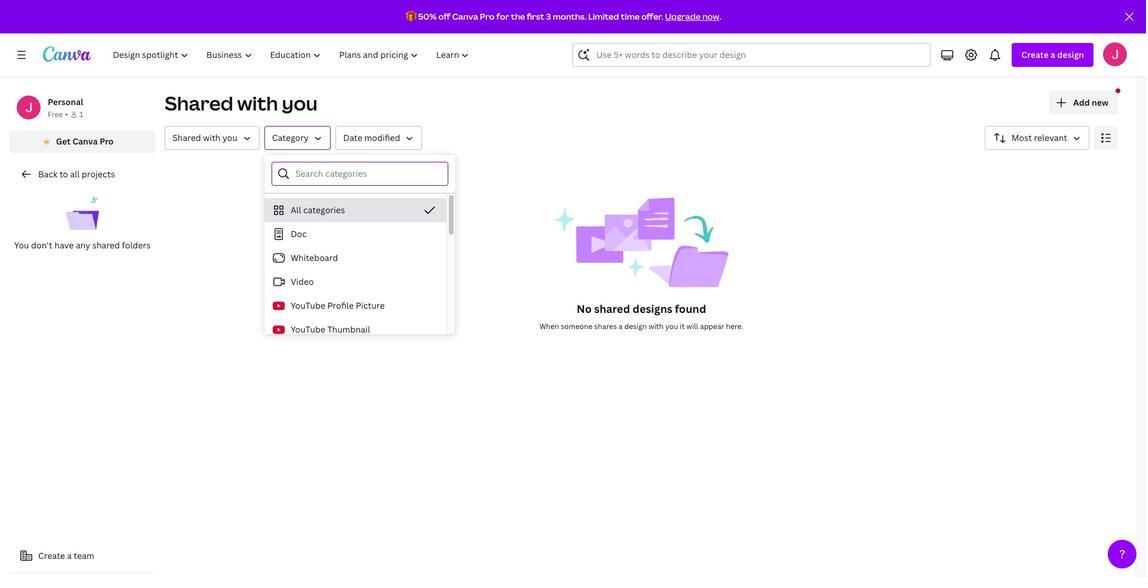 Task type: describe. For each thing, give the bounding box(es) containing it.
thumbnail
[[328, 324, 370, 335]]

back
[[38, 168, 57, 180]]

Search search field
[[597, 44, 907, 66]]

now
[[703, 11, 720, 22]]

categories
[[303, 204, 345, 216]]

design inside the create a design dropdown button
[[1058, 49, 1085, 60]]

all categories button
[[265, 198, 447, 222]]

first
[[527, 11, 545, 22]]

all categories
[[291, 204, 345, 216]]

team
[[74, 550, 94, 561]]

you don't have any shared folders
[[14, 239, 151, 251]]

Sort by button
[[985, 126, 1090, 150]]

video
[[291, 276, 314, 287]]

whiteboard
[[291, 252, 338, 263]]

back to all projects
[[38, 168, 115, 180]]

create for create a team
[[38, 550, 65, 561]]

off
[[439, 11, 451, 22]]

limited
[[589, 11, 619, 22]]

someone
[[561, 321, 593, 331]]

0 vertical spatial canva
[[452, 11, 478, 22]]

when
[[540, 321, 559, 331]]

youtube for youtube thumbnail
[[291, 324, 326, 335]]

create a design button
[[1013, 43, 1094, 67]]

date modified
[[343, 132, 400, 143]]

all categories option
[[265, 198, 447, 222]]

3
[[546, 11, 551, 22]]

offer.
[[642, 11, 664, 22]]

youtube thumbnail button
[[265, 318, 447, 342]]

most
[[1012, 132, 1032, 143]]

no shared designs found when someone shares a design with you it will appear here.
[[540, 302, 744, 331]]

video option
[[265, 270, 447, 294]]

create a design
[[1022, 49, 1085, 60]]

top level navigation element
[[105, 43, 480, 67]]

🎁
[[406, 11, 417, 22]]

add new
[[1074, 97, 1109, 108]]

most relevant
[[1012, 132, 1068, 143]]

with inside no shared designs found when someone shares a design with you it will appear here.
[[649, 321, 664, 331]]

for
[[497, 11, 510, 22]]

shares
[[595, 321, 617, 331]]

Date modified button
[[336, 126, 422, 150]]

free •
[[48, 109, 68, 119]]

Category button
[[264, 126, 331, 150]]

personal
[[48, 96, 83, 108]]

any
[[76, 239, 90, 251]]

add new button
[[1050, 91, 1119, 115]]

shared inside no shared designs found when someone shares a design with you it will appear here.
[[595, 302, 630, 316]]

.
[[720, 11, 722, 22]]

0 horizontal spatial shared
[[92, 239, 120, 251]]

time
[[621, 11, 640, 22]]

youtube thumbnail option
[[265, 318, 447, 342]]

will
[[687, 321, 699, 331]]

here.
[[726, 321, 744, 331]]

all
[[70, 168, 80, 180]]

you inside no shared designs found when someone shares a design with you it will appear here.
[[666, 321, 679, 331]]

folders
[[122, 239, 151, 251]]

with inside button
[[203, 132, 221, 143]]

🎁 50% off canva pro for the first 3 months. limited time offer. upgrade now .
[[406, 11, 722, 22]]

canva inside button
[[72, 136, 98, 147]]

Search categories search field
[[296, 162, 441, 185]]

get canva pro
[[56, 136, 114, 147]]

date
[[343, 132, 362, 143]]



Task type: locate. For each thing, give the bounding box(es) containing it.
Owner button
[[165, 126, 260, 150]]

0 horizontal spatial create
[[38, 550, 65, 561]]

1 horizontal spatial design
[[1058, 49, 1085, 60]]

0 vertical spatial you
[[282, 90, 318, 116]]

shared
[[165, 90, 233, 116], [173, 132, 201, 143]]

pro left the for
[[480, 11, 495, 22]]

the
[[511, 11, 525, 22]]

None search field
[[573, 43, 931, 67]]

0 vertical spatial design
[[1058, 49, 1085, 60]]

to
[[59, 168, 68, 180]]

1 horizontal spatial you
[[282, 90, 318, 116]]

add
[[1074, 97, 1090, 108]]

0 vertical spatial with
[[237, 90, 278, 116]]

youtube for youtube profile picture
[[291, 300, 326, 311]]

0 horizontal spatial with
[[203, 132, 221, 143]]

50%
[[418, 11, 437, 22]]

design down designs
[[625, 321, 647, 331]]

shared with you
[[165, 90, 318, 116], [173, 132, 238, 143]]

youtube down video
[[291, 300, 326, 311]]

youtube
[[291, 300, 326, 311], [291, 324, 326, 335]]

0 vertical spatial a
[[1051, 49, 1056, 60]]

pro up the projects
[[100, 136, 114, 147]]

a for design
[[1051, 49, 1056, 60]]

no
[[577, 302, 592, 316]]

whiteboard button
[[265, 246, 447, 270]]

a for team
[[67, 550, 72, 561]]

1 horizontal spatial with
[[237, 90, 278, 116]]

a up add new dropdown button
[[1051, 49, 1056, 60]]

youtube profile picture button
[[265, 294, 447, 318]]

design inside no shared designs found when someone shares a design with you it will appear here.
[[625, 321, 647, 331]]

0 horizontal spatial a
[[67, 550, 72, 561]]

doc
[[291, 228, 307, 239]]

projects
[[82, 168, 115, 180]]

shared inside button
[[173, 132, 201, 143]]

youtube thumbnail
[[291, 324, 370, 335]]

1 horizontal spatial create
[[1022, 49, 1049, 60]]

0 vertical spatial shared with you
[[165, 90, 318, 116]]

design
[[1058, 49, 1085, 60], [625, 321, 647, 331]]

youtube inside button
[[291, 300, 326, 311]]

whiteboard option
[[265, 246, 447, 270]]

list box containing all categories
[[265, 198, 447, 578]]

picture
[[356, 300, 385, 311]]

1 horizontal spatial a
[[619, 321, 623, 331]]

0 vertical spatial shared
[[165, 90, 233, 116]]

canva
[[452, 11, 478, 22], [72, 136, 98, 147]]

with
[[237, 90, 278, 116], [203, 132, 221, 143], [649, 321, 664, 331]]

2 horizontal spatial with
[[649, 321, 664, 331]]

upgrade now button
[[665, 11, 720, 22]]

months.
[[553, 11, 587, 22]]

you
[[14, 239, 29, 251]]

1 vertical spatial design
[[625, 321, 647, 331]]

you
[[282, 90, 318, 116], [223, 132, 238, 143], [666, 321, 679, 331]]

1 vertical spatial you
[[223, 132, 238, 143]]

james peterson image
[[1104, 42, 1128, 66]]

1 horizontal spatial canva
[[452, 11, 478, 22]]

•
[[65, 109, 68, 119]]

0 horizontal spatial design
[[625, 321, 647, 331]]

2 youtube from the top
[[291, 324, 326, 335]]

1
[[79, 109, 83, 119]]

youtube profile picture
[[291, 300, 385, 311]]

canva right get
[[72, 136, 98, 147]]

create
[[1022, 49, 1049, 60], [38, 550, 65, 561]]

video button
[[265, 270, 447, 294]]

0 horizontal spatial pro
[[100, 136, 114, 147]]

category
[[272, 132, 309, 143]]

doc button
[[265, 222, 447, 246]]

1 vertical spatial pro
[[100, 136, 114, 147]]

shared up shares
[[595, 302, 630, 316]]

create for create a design
[[1022, 49, 1049, 60]]

youtube profile picture option
[[265, 294, 447, 318]]

a right shares
[[619, 321, 623, 331]]

create a team
[[38, 550, 94, 561]]

2 horizontal spatial a
[[1051, 49, 1056, 60]]

designs
[[633, 302, 673, 316]]

1 horizontal spatial shared
[[595, 302, 630, 316]]

pro inside button
[[100, 136, 114, 147]]

2 vertical spatial with
[[649, 321, 664, 331]]

0 horizontal spatial you
[[223, 132, 238, 143]]

0 vertical spatial youtube
[[291, 300, 326, 311]]

0 vertical spatial shared
[[92, 239, 120, 251]]

2 horizontal spatial you
[[666, 321, 679, 331]]

1 vertical spatial canva
[[72, 136, 98, 147]]

2 vertical spatial you
[[666, 321, 679, 331]]

you inside button
[[223, 132, 238, 143]]

0 horizontal spatial canva
[[72, 136, 98, 147]]

1 vertical spatial a
[[619, 321, 623, 331]]

2 vertical spatial a
[[67, 550, 72, 561]]

pro
[[480, 11, 495, 22], [100, 136, 114, 147]]

have
[[55, 239, 74, 251]]

0 vertical spatial create
[[1022, 49, 1049, 60]]

doc option
[[265, 222, 447, 246]]

1 youtube from the top
[[291, 300, 326, 311]]

1 vertical spatial create
[[38, 550, 65, 561]]

free
[[48, 109, 63, 119]]

a inside no shared designs found when someone shares a design with you it will appear here.
[[619, 321, 623, 331]]

it
[[680, 321, 685, 331]]

youtube inside "button"
[[291, 324, 326, 335]]

shared right any
[[92, 239, 120, 251]]

create inside button
[[38, 550, 65, 561]]

a inside button
[[67, 550, 72, 561]]

design left james peterson image
[[1058, 49, 1085, 60]]

a left team at the left of page
[[67, 550, 72, 561]]

modified
[[365, 132, 400, 143]]

all
[[291, 204, 301, 216]]

found
[[675, 302, 707, 316]]

youtube down youtube profile picture
[[291, 324, 326, 335]]

create inside dropdown button
[[1022, 49, 1049, 60]]

shared
[[92, 239, 120, 251], [595, 302, 630, 316]]

canva right off at the top of page
[[452, 11, 478, 22]]

appear
[[700, 321, 725, 331]]

a inside dropdown button
[[1051, 49, 1056, 60]]

1 vertical spatial shared with you
[[173, 132, 238, 143]]

don't
[[31, 239, 52, 251]]

upgrade
[[665, 11, 701, 22]]

create a team button
[[10, 544, 155, 568]]

1 vertical spatial shared
[[595, 302, 630, 316]]

list box
[[265, 198, 447, 578]]

relevant
[[1035, 132, 1068, 143]]

1 horizontal spatial pro
[[480, 11, 495, 22]]

shared with you inside button
[[173, 132, 238, 143]]

1 vertical spatial youtube
[[291, 324, 326, 335]]

back to all projects link
[[10, 162, 155, 186]]

1 vertical spatial with
[[203, 132, 221, 143]]

get canva pro button
[[10, 130, 155, 153]]

1 vertical spatial shared
[[173, 132, 201, 143]]

get
[[56, 136, 71, 147]]

profile
[[328, 300, 354, 311]]

a
[[1051, 49, 1056, 60], [619, 321, 623, 331], [67, 550, 72, 561]]

0 vertical spatial pro
[[480, 11, 495, 22]]

new
[[1092, 97, 1109, 108]]



Task type: vqa. For each thing, say whether or not it's contained in the screenshot.
Pro to the left
yes



